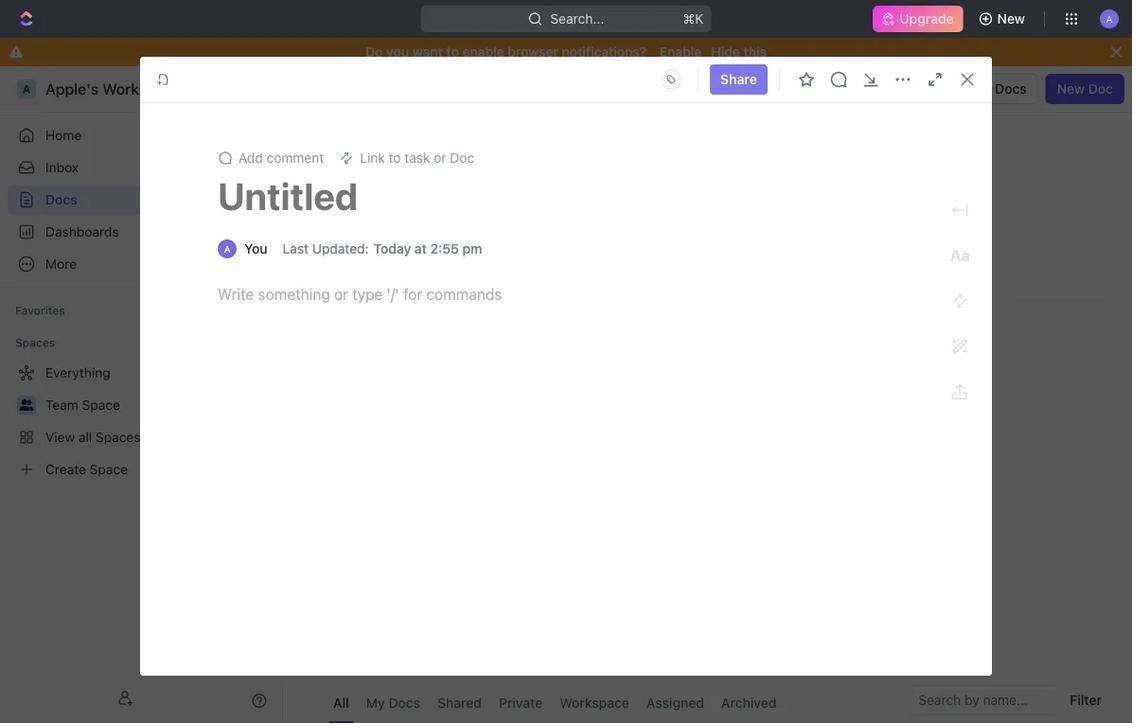 Task type: locate. For each thing, give the bounding box(es) containing it.
docs down inbox in the left top of the page
[[45, 192, 77, 207]]

add comment
[[239, 150, 324, 166]]

1 horizontal spatial doc
[[1089, 81, 1114, 97]]

new up search docs
[[998, 11, 1026, 27]]

favorites
[[15, 304, 65, 317]]

enable
[[660, 44, 702, 60]]

0 vertical spatial a
[[1107, 13, 1113, 24]]

1 vertical spatial docs
[[45, 192, 77, 207]]

search docs button
[[922, 74, 1039, 104]]

to right want
[[446, 44, 459, 60]]

new
[[998, 11, 1026, 27], [1058, 81, 1085, 97]]

share
[[721, 72, 758, 87]]

you
[[244, 241, 268, 257]]

assigned button
[[642, 686, 709, 724]]

new button
[[971, 4, 1037, 34]]

new doc
[[1058, 81, 1114, 97]]

tree
[[8, 358, 275, 485]]

doc down 'a' dropdown button
[[1089, 81, 1114, 97]]

tree inside sidebar navigation
[[8, 358, 275, 485]]

a left you
[[224, 243, 231, 254]]

task
[[405, 150, 430, 166]]

comment
[[267, 150, 324, 166]]

doc inside button
[[1089, 81, 1114, 97]]

dashboards link
[[8, 217, 275, 247]]

⌘k
[[683, 11, 704, 27]]

add
[[239, 150, 263, 166]]

1 vertical spatial new
[[1058, 81, 1085, 97]]

docs right search
[[995, 81, 1027, 97]]

updated:
[[312, 241, 369, 257]]

search docs
[[948, 81, 1027, 97]]

0 vertical spatial docs
[[995, 81, 1027, 97]]

doc
[[1089, 81, 1114, 97], [450, 150, 475, 166]]

0 vertical spatial doc
[[1089, 81, 1114, 97]]

link to task or doc
[[360, 150, 475, 166]]

0 horizontal spatial new
[[998, 11, 1026, 27]]

inbox link
[[8, 152, 275, 183]]

docs right my
[[389, 696, 421, 711]]

enable
[[463, 44, 505, 60]]

tab list
[[329, 686, 782, 724]]

to
[[446, 44, 459, 60], [389, 150, 401, 166]]

new for new doc
[[1058, 81, 1085, 97]]

new doc button
[[1046, 74, 1125, 104]]

1 horizontal spatial docs
[[389, 696, 421, 711]]

pm
[[463, 241, 483, 257]]

1 horizontal spatial to
[[446, 44, 459, 60]]

doc right or at the top left of page
[[450, 150, 475, 166]]

search...
[[551, 11, 605, 27]]

or
[[434, 150, 447, 166]]

new inside button
[[1058, 81, 1085, 97]]

0 horizontal spatial doc
[[450, 150, 475, 166]]

1 vertical spatial to
[[389, 150, 401, 166]]

a up new doc
[[1107, 13, 1113, 24]]

new right search docs
[[1058, 81, 1085, 97]]

new inside button
[[998, 11, 1026, 27]]

0 horizontal spatial docs
[[45, 192, 77, 207]]

2:55
[[430, 241, 459, 257]]

hide
[[712, 44, 741, 60]]

0 horizontal spatial to
[[389, 150, 401, 166]]

docs
[[995, 81, 1027, 97], [45, 192, 77, 207], [389, 696, 421, 711]]

1 vertical spatial doc
[[450, 150, 475, 166]]

archived
[[722, 696, 777, 711]]

all button
[[329, 686, 354, 724]]

1 horizontal spatial a
[[1107, 13, 1113, 24]]

1 vertical spatial a
[[224, 243, 231, 254]]

archived button
[[717, 686, 782, 724]]

new for new
[[998, 11, 1026, 27]]

my docs button
[[362, 686, 425, 724]]

docs link
[[8, 185, 275, 215]]

1 horizontal spatial new
[[1058, 81, 1085, 97]]

2 vertical spatial docs
[[389, 696, 421, 711]]

2 horizontal spatial docs
[[995, 81, 1027, 97]]

0 vertical spatial new
[[998, 11, 1026, 27]]

a
[[1107, 13, 1113, 24], [224, 243, 231, 254]]

to right 'link'
[[389, 150, 401, 166]]



Task type: vqa. For each thing, say whether or not it's contained in the screenshot.
23 element
no



Task type: describe. For each thing, give the bounding box(es) containing it.
0 vertical spatial to
[[446, 44, 459, 60]]

this
[[744, 44, 767, 60]]

link
[[360, 150, 385, 166]]

a inside dropdown button
[[1107, 13, 1113, 24]]

spaces
[[15, 336, 55, 349]]

home
[[45, 127, 82, 143]]

a button
[[1095, 4, 1125, 34]]

sidebar navigation
[[0, 66, 283, 724]]

upgrade link
[[874, 6, 964, 32]]

workspace
[[560, 696, 630, 711]]

today
[[374, 241, 411, 257]]

dropdown menu image
[[656, 64, 687, 95]]

title text field
[[218, 173, 900, 219]]

to inside dropdown button
[[389, 150, 401, 166]]

Search by name... text field
[[919, 687, 1067, 715]]

shared
[[438, 696, 482, 711]]

link to task or doc button
[[332, 145, 482, 171]]

tab list containing all
[[329, 686, 782, 724]]

upgrade
[[900, 11, 954, 27]]

dashboards
[[45, 224, 119, 240]]

my docs
[[366, 696, 421, 711]]

private button
[[494, 686, 548, 724]]

docs for search docs
[[995, 81, 1027, 97]]

recent
[[330, 158, 380, 176]]

want
[[413, 44, 443, 60]]

all
[[333, 696, 349, 711]]

inbox
[[45, 160, 79, 175]]

my
[[366, 696, 385, 711]]

notifications?
[[562, 44, 647, 60]]

shared button
[[433, 686, 487, 724]]

favorites button
[[8, 299, 73, 322]]

search
[[948, 81, 992, 97]]

last
[[283, 241, 309, 257]]

0 horizontal spatial a
[[224, 243, 231, 254]]

doc inside dropdown button
[[450, 150, 475, 166]]

you
[[386, 44, 409, 60]]

at
[[415, 241, 427, 257]]

last updated: today at 2:55 pm
[[283, 241, 483, 257]]

workspace button
[[555, 686, 634, 724]]

do you want to enable browser notifications? enable hide this
[[366, 44, 767, 60]]

docs for my docs
[[389, 696, 421, 711]]

private
[[499, 696, 543, 711]]

docs inside "link"
[[45, 192, 77, 207]]

do
[[366, 44, 383, 60]]

browser
[[508, 44, 559, 60]]

assigned
[[647, 696, 705, 711]]

home link
[[8, 120, 275, 151]]



